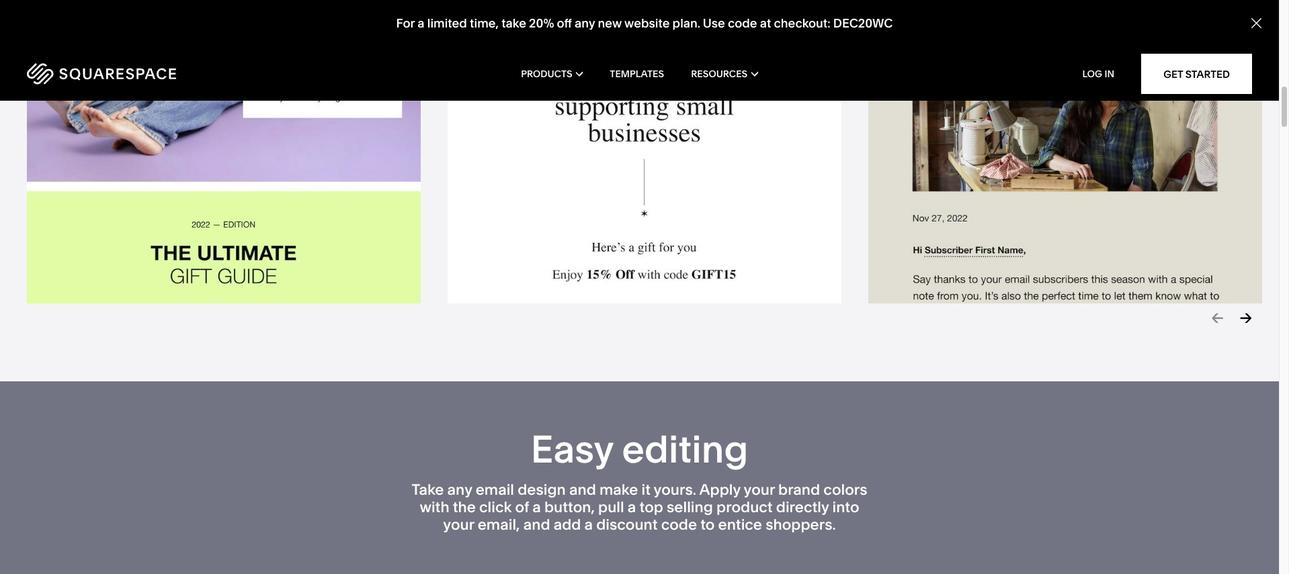 Task type: vqa. For each thing, say whether or not it's contained in the screenshot.
the left the any
yes



Task type: locate. For each thing, give the bounding box(es) containing it.
take
[[412, 481, 444, 499]]

0 vertical spatial code
[[728, 16, 757, 31]]

it
[[642, 481, 651, 499]]

dec20wc
[[833, 16, 893, 31]]

email campaign template customized for your website title. image
[[869, 0, 1263, 304]]

any
[[575, 16, 595, 31], [447, 481, 472, 499]]

in
[[1105, 68, 1115, 80]]

email campaign template offering a 15 percent off coupon. image
[[27, 0, 421, 304]]

checkout:
[[774, 16, 831, 31]]

1 horizontal spatial and
[[569, 481, 596, 499]]

email,
[[478, 517, 520, 535]]

for a limited time, take 20% off any new website plan. use code at checkout: dec20wc
[[396, 16, 893, 31]]

squarespace logo image
[[27, 63, 176, 85]]

templates
[[610, 68, 664, 80]]

1 vertical spatial code
[[661, 517, 697, 535]]

1 horizontal spatial code
[[728, 16, 757, 31]]

20%
[[529, 16, 554, 31]]

the
[[453, 499, 476, 517]]

website
[[624, 16, 670, 31]]

0 horizontal spatial any
[[447, 481, 472, 499]]

add
[[554, 517, 581, 535]]

started
[[1186, 68, 1230, 80]]

code
[[728, 16, 757, 31], [661, 517, 697, 535]]

code inside take any email design and make it yours. apply your brand colors with the click of a button, pull a top selling product directly into your email, and add a discount code to entice shoppers.
[[661, 517, 697, 535]]

0 horizontal spatial your
[[443, 517, 474, 535]]

1 horizontal spatial any
[[575, 16, 595, 31]]

product
[[717, 499, 773, 517]]

resources
[[691, 68, 748, 80]]

email campaign template with a thank you message for supporting small businesses. image
[[448, 0, 842, 304]]

1 horizontal spatial your
[[744, 481, 775, 499]]

get started link
[[1142, 54, 1252, 94]]

code left to
[[661, 517, 697, 535]]

your
[[744, 481, 775, 499], [443, 517, 474, 535]]

click
[[479, 499, 512, 517]]

code left "at"
[[728, 16, 757, 31]]

of
[[515, 499, 529, 517]]

a right add
[[585, 517, 593, 535]]

0 horizontal spatial code
[[661, 517, 697, 535]]

easy
[[531, 427, 613, 472]]

→
[[1240, 309, 1252, 328]]

your left email, at left
[[443, 517, 474, 535]]

and left add
[[523, 517, 550, 535]]

your right apply
[[744, 481, 775, 499]]

yours.
[[654, 481, 696, 499]]

any inside take any email design and make it yours. apply your brand colors with the click of a button, pull a top selling product directly into your email, and add a discount code to entice shoppers.
[[447, 481, 472, 499]]

shoppers.
[[766, 517, 836, 535]]

1 vertical spatial and
[[523, 517, 550, 535]]

log             in link
[[1083, 68, 1115, 80]]

for
[[396, 16, 415, 31]]

log             in
[[1083, 68, 1115, 80]]

a
[[418, 16, 425, 31], [533, 499, 541, 517], [628, 499, 636, 517], [585, 517, 593, 535]]

discount
[[596, 517, 658, 535]]

at
[[760, 16, 771, 31]]

1 vertical spatial any
[[447, 481, 472, 499]]

a right of
[[533, 499, 541, 517]]

and
[[569, 481, 596, 499], [523, 517, 550, 535]]

directly
[[776, 499, 829, 517]]

entice
[[718, 517, 762, 535]]

and left pull
[[569, 481, 596, 499]]

any right "off"
[[575, 16, 595, 31]]

any right take
[[447, 481, 472, 499]]



Task type: describe. For each thing, give the bounding box(es) containing it.
templates link
[[610, 47, 664, 101]]

0 vertical spatial your
[[744, 481, 775, 499]]

design
[[518, 481, 566, 499]]

→ button
[[1240, 309, 1252, 328]]

pull
[[598, 499, 624, 517]]

colors
[[824, 481, 868, 499]]

off
[[557, 16, 572, 31]]

1 vertical spatial your
[[443, 517, 474, 535]]

0 vertical spatial any
[[575, 16, 595, 31]]

products button
[[521, 47, 583, 101]]

take any email design and make it yours. apply your brand colors with the click of a button, pull a top selling product directly into your email, and add a discount code to entice shoppers.
[[412, 481, 868, 535]]

top
[[640, 499, 663, 517]]

products
[[521, 68, 573, 80]]

limited
[[427, 16, 467, 31]]

0 horizontal spatial and
[[523, 517, 550, 535]]

time,
[[470, 16, 499, 31]]

squarespace logo link
[[27, 63, 272, 85]]

make
[[600, 481, 638, 499]]

get
[[1164, 68, 1183, 80]]

use
[[703, 16, 725, 31]]

a left top
[[628, 499, 636, 517]]

log
[[1083, 68, 1103, 80]]

with
[[420, 499, 449, 517]]

email
[[476, 481, 514, 499]]

resources button
[[691, 47, 758, 101]]

to
[[701, 517, 715, 535]]

easy editing
[[531, 427, 748, 472]]

0 vertical spatial and
[[569, 481, 596, 499]]

selling
[[667, 499, 713, 517]]

button,
[[545, 499, 595, 517]]

editing
[[622, 427, 748, 472]]

plan.
[[673, 16, 701, 31]]

new
[[598, 16, 622, 31]]

brand
[[779, 481, 820, 499]]

get started
[[1164, 68, 1230, 80]]

apply
[[700, 481, 741, 499]]

a right for
[[418, 16, 425, 31]]

take
[[502, 16, 526, 31]]

into
[[833, 499, 860, 517]]



